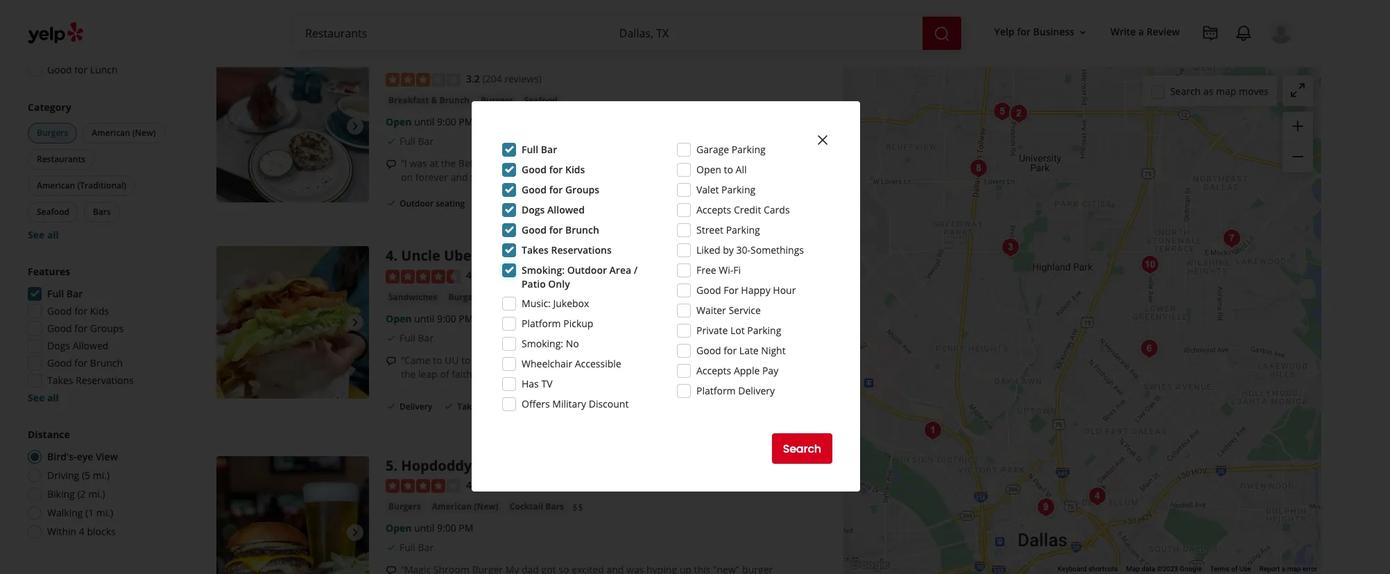 Task type: vqa. For each thing, say whether or not it's contained in the screenshot.
Auto Services Services
no



Task type: locate. For each thing, give the bounding box(es) containing it.
1 previous image from the top
[[222, 118, 239, 134]]

see all for category
[[28, 228, 59, 241]]

more link left all
[[709, 171, 735, 184]]

. for sadelle's
[[394, 50, 398, 68]]

review
[[1147, 25, 1180, 38]]

good for groups down weekend
[[522, 183, 599, 196]]

slideshow element for 3
[[216, 50, 369, 202]]

16 checkmark v2 image
[[386, 1, 397, 12], [476, 1, 487, 12], [386, 401, 397, 412], [444, 401, 455, 412]]

good for groups down features
[[47, 322, 124, 335]]

1 vertical spatial 9:00
[[437, 312, 456, 325]]

late
[[739, 344, 759, 357]]

there
[[471, 171, 495, 184]]

within 4 blocks
[[47, 525, 116, 538]]

burgers link down 4.4
[[446, 291, 484, 304]]

more up platform delivery
[[726, 368, 752, 381]]

american down restaurants button
[[37, 180, 75, 191]]

burgers link for sandwiches
[[446, 291, 484, 304]]

at right ate
[[614, 157, 623, 170]]

1 accepts from the top
[[696, 203, 731, 216]]

a right 'report'
[[1282, 565, 1286, 573]]

uncle uber's image
[[216, 247, 369, 399]]

and inside "came to uu to get my burger on ! the reviews on yelp were very promising and i took the leap of faith . upon walking in ( the discreet door) , you get a bar ,…"
[[746, 354, 763, 367]]

sandwiches link
[[386, 291, 440, 304]]

an
[[540, 171, 551, 184]]

1 vertical spatial more
[[726, 368, 752, 381]]

credit
[[734, 203, 761, 216]]

4 16 checkmark v2 image from the top
[[386, 543, 397, 554]]

mi.) right (1
[[96, 506, 113, 520]]

smoking: up patio at the left
[[522, 264, 565, 277]]

parking for valet parking
[[722, 183, 756, 196]]

accepts up street
[[696, 203, 731, 216]]

more left all
[[709, 171, 735, 184]]

option group containing distance
[[24, 428, 172, 543]]

2 horizontal spatial brunch
[[565, 223, 599, 237]]

1 vertical spatial burgers link
[[446, 291, 484, 304]]

the right '!'
[[559, 354, 576, 367]]

valet
[[696, 183, 719, 196]]

open until 9:00 pm down breakfast & brunch button
[[386, 115, 473, 128]]

1 at from the left
[[430, 157, 439, 170]]

uncle uber's link
[[401, 247, 488, 265]]

1 16 speech v2 image from the top
[[386, 159, 397, 170]]

good for kids inside search dialog
[[522, 163, 585, 176]]

0 vertical spatial previous image
[[222, 118, 239, 134]]

. inside "came to uu to get my burger on ! the reviews on yelp were very promising and i took the leap of faith . upon walking in ( the discreet door) , you get a bar ,…"
[[475, 368, 477, 381]]

map left the "error"
[[1287, 565, 1301, 573]]

seafood button
[[521, 94, 560, 108], [28, 202, 78, 223]]

pm for hopdoddy
[[459, 522, 473, 535]]

seafood button down american (traditional) button
[[28, 202, 78, 223]]

burgers button down the (204
[[478, 94, 516, 108]]

for
[[1017, 25, 1031, 38], [74, 28, 88, 42], [74, 63, 88, 76], [706, 157, 719, 170], [549, 163, 563, 176], [549, 183, 563, 196], [549, 223, 563, 237], [74, 305, 88, 318], [74, 322, 88, 335], [724, 344, 737, 357], [74, 357, 88, 370]]

1 vertical spatial offers
[[522, 397, 550, 411]]

1 horizontal spatial takes
[[522, 243, 549, 257]]

seafood for bottommost the seafood button
[[37, 206, 69, 218]]

my
[[490, 354, 504, 367]]

0 horizontal spatial map
[[1216, 84, 1236, 97]]

slideshow element
[[216, 50, 369, 202], [216, 247, 369, 399], [216, 456, 369, 574]]

breakfast & brunch
[[388, 94, 470, 106]]

yelp inside "came to uu to get my burger on ! the reviews on yelp were very promising and i took the leap of faith . upon walking in ( the discreet door) , you get a bar ,…"
[[630, 354, 649, 367]]

good for brunch inside search dialog
[[522, 223, 599, 237]]

american (new) up (traditional)
[[92, 127, 156, 139]]

more
[[709, 171, 735, 184], [726, 368, 752, 381]]

1 smoking: from the top
[[522, 264, 565, 277]]

yelp inside 'button'
[[994, 25, 1015, 38]]

0 horizontal spatial yelp
[[630, 354, 649, 367]]

open down sandwiches button in the bottom left of the page
[[386, 312, 412, 325]]

0 vertical spatial a
[[1139, 25, 1144, 38]]

reviews) for 3 . sadelle's
[[504, 72, 542, 85]]

leap
[[418, 368, 438, 381]]

accepts
[[696, 203, 731, 216], [696, 364, 731, 377]]

2 smoking: from the top
[[522, 337, 563, 350]]

16 speech v2 image for uber's
[[386, 356, 397, 367]]

full up last
[[522, 143, 538, 156]]

2 horizontal spatial and
[[746, 354, 763, 367]]

1 16 checkmark v2 image from the top
[[386, 136, 397, 147]]

full inside search dialog
[[522, 143, 538, 156]]

4 left uncle
[[386, 247, 394, 265]]

1 9:00 from the top
[[437, 115, 456, 128]]

"i
[[401, 157, 407, 170]]

area
[[609, 264, 631, 277]]

full bar for 4 . uncle uber's
[[400, 331, 434, 345]]

yelp left 'business'
[[994, 25, 1015, 38]]

bar inside search dialog
[[541, 143, 557, 156]]

until down the 4.2 star rating image
[[414, 522, 434, 535]]

2 see all button from the top
[[28, 391, 59, 404]]

1 vertical spatial get
[[667, 368, 682, 381]]

write
[[1111, 25, 1136, 38]]

16 speech v2 image for burger
[[386, 565, 397, 574]]

free wi-fi
[[696, 264, 741, 277]]

cocktail
[[510, 501, 543, 513]]

16 checkmark v2 image
[[386, 136, 397, 147], [386, 198, 397, 209], [386, 333, 397, 344], [386, 543, 397, 554]]

offers for offers military discount
[[522, 397, 550, 411]]

chip's old fashioned hamburgers image
[[965, 154, 992, 182]]

fi
[[733, 264, 741, 277]]

0 vertical spatial mi.)
[[93, 469, 110, 482]]

0 horizontal spatial $$
[[519, 291, 530, 304]]

3 until from the top
[[414, 522, 434, 535]]

open until 9:00 pm for hopdoddy
[[386, 522, 473, 535]]

16 speech v2 image
[[386, 159, 397, 170], [386, 356, 397, 367], [386, 565, 397, 574]]

full for 4 . uncle uber's
[[400, 331, 415, 345]]

until for hopdoddy
[[414, 522, 434, 535]]

0 vertical spatial kids
[[565, 163, 585, 176]]

1 (1.4k from the top
[[482, 269, 504, 282]]

groups inside search dialog
[[565, 183, 599, 196]]

open to all
[[696, 163, 747, 176]]

see up distance
[[28, 391, 45, 404]]

sadelle's
[[401, 50, 461, 68]]

. left uncle
[[394, 247, 398, 265]]

0 vertical spatial outdoor seating
[[400, 1, 465, 13]]

to for "came
[[433, 354, 442, 367]]

deep ellum
[[541, 291, 593, 304]]

mi.) for biking (2 mi.)
[[88, 488, 105, 501]]

accepts for accepts apple pay
[[696, 364, 731, 377]]

burgers button down the 4.2 star rating image
[[386, 500, 424, 514]]

1 vertical spatial was
[[497, 171, 515, 184]]

1 horizontal spatial american
[[92, 127, 130, 139]]

on down "i
[[401, 171, 413, 184]]

i
[[766, 354, 769, 367]]

0 horizontal spatial get
[[473, 354, 487, 367]]

$$ right cocktail bars button
[[572, 501, 583, 514]]

1 horizontal spatial offers
[[522, 397, 550, 411]]

breakfast & brunch link
[[386, 94, 472, 108]]

on left '!'
[[539, 354, 551, 367]]

military
[[552, 397, 586, 411]]

all up features
[[47, 228, 59, 241]]

(204
[[482, 72, 502, 85]]

at up forever
[[430, 157, 439, 170]]

2 seating from the top
[[436, 198, 465, 210]]

4.4 star rating image
[[386, 270, 461, 284]]

2 horizontal spatial the
[[560, 368, 575, 381]]

(new)
[[132, 127, 156, 139], [474, 501, 499, 513]]

1 vertical spatial a
[[684, 368, 690, 381]]

1 see from the top
[[28, 228, 45, 241]]

full bar down features
[[47, 287, 83, 300]]

smoking: inside smoking: outdoor area / patio only
[[522, 264, 565, 277]]

3 open until 9:00 pm from the top
[[386, 522, 473, 535]]

delivery down over
[[490, 198, 523, 210]]

breakfast
[[388, 94, 429, 106]]

0 vertical spatial reservations
[[551, 243, 612, 257]]

16 chevron down v2 image
[[1077, 27, 1088, 38]]

bars
[[93, 206, 111, 218], [492, 291, 510, 303], [545, 501, 564, 513]]

burger
[[506, 354, 537, 367]]

1 all from the top
[[47, 228, 59, 241]]

good for groups inside 'group'
[[47, 322, 124, 335]]

and down bellagio
[[451, 171, 468, 184]]

more for 3 . sadelle's
[[709, 171, 735, 184]]

american (new) button up (traditional)
[[83, 123, 165, 144]]

good for kids inside 'group'
[[47, 305, 109, 318]]

0 vertical spatial burgers link
[[478, 94, 516, 108]]

full bar for 5 . hopdoddy burger bar
[[400, 541, 434, 554]]

zoom out image
[[1290, 149, 1306, 165]]

search inside button
[[783, 441, 821, 457]]

0 horizontal spatial seafood
[[37, 206, 69, 218]]

burgers button down 4.4
[[446, 291, 484, 304]]

american down 4.2
[[432, 501, 472, 513]]

full bar up "i
[[400, 135, 434, 148]]

smoking: no
[[522, 337, 579, 350]]

1 vertical spatial pm
[[459, 312, 473, 325]]

1 horizontal spatial good for brunch
[[522, 223, 599, 237]]

2 vertical spatial 9:00
[[437, 522, 456, 535]]

to
[[724, 163, 733, 176], [433, 354, 442, 367], [461, 354, 471, 367]]

was
[[410, 157, 427, 170], [497, 171, 515, 184]]

1 open until 9:00 pm from the top
[[386, 115, 473, 128]]

slideshow element for 5
[[216, 456, 369, 574]]

open until 9:00 pm down sandwiches button in the bottom left of the page
[[386, 312, 473, 325]]

see all up features
[[28, 228, 59, 241]]

,
[[643, 368, 646, 381]]

american up (traditional)
[[92, 127, 130, 139]]

1 seating from the top
[[436, 1, 465, 13]]

bars right cocktail
[[545, 501, 564, 513]]

to right uu
[[461, 354, 471, 367]]

were up you
[[651, 354, 674, 367]]

mi.) right (5
[[93, 469, 110, 482]]

of right ten
[[673, 171, 682, 184]]

1 vertical spatial outdoor
[[400, 198, 434, 210]]

next image
[[347, 118, 364, 134], [347, 524, 364, 541]]

and left i
[[746, 354, 763, 367]]

open until 9:00 pm for sadelle's
[[386, 115, 473, 128]]

4 . uncle uber's
[[386, 247, 488, 265]]

0 vertical spatial map
[[1216, 84, 1236, 97]]

open until 9:00 pm for uncle
[[386, 312, 473, 325]]

1 horizontal spatial reservations
[[551, 243, 612, 257]]

2 vertical spatial of
[[1231, 565, 1238, 573]]

was right "i
[[410, 157, 427, 170]]

seafood for the seafood button to the top
[[524, 94, 558, 106]]

"came
[[401, 354, 430, 367]]

more link up platform delivery
[[726, 368, 752, 381]]

parking
[[732, 143, 766, 156], [722, 183, 756, 196], [726, 223, 760, 237], [747, 324, 781, 337]]

bar down features
[[66, 287, 83, 300]]

(1.4k right 4.2
[[482, 479, 504, 492]]

(1.4k right 4.4
[[482, 269, 504, 282]]

3 9:00 from the top
[[437, 522, 456, 535]]

0 vertical spatial and
[[578, 157, 595, 170]]

promising
[[698, 354, 744, 367]]

0 vertical spatial seating
[[436, 1, 465, 13]]

2 pm from the top
[[459, 312, 473, 325]]

outdoor up ellum at the bottom left
[[567, 264, 607, 277]]

bellagio
[[458, 157, 494, 170]]

reviews) for 4 . uncle uber's
[[507, 269, 544, 282]]

1 slideshow element from the top
[[216, 50, 369, 202]]

outdoor up 3 . sadelle's
[[400, 1, 434, 13]]

2 vertical spatial outdoor
[[567, 264, 607, 277]]

0 vertical spatial until
[[414, 115, 434, 128]]

smoking: up wheelchair at the bottom left of page
[[522, 337, 563, 350]]

0 vertical spatial see all button
[[28, 228, 59, 241]]

delivery down 'leap'
[[400, 401, 432, 413]]

1 vertical spatial the
[[559, 354, 576, 367]]

2 accepts from the top
[[696, 364, 731, 377]]

3 16 checkmark v2 image from the top
[[386, 333, 397, 344]]

all
[[736, 163, 747, 176]]

parking for garage parking
[[732, 143, 766, 156]]

offers down the has tv
[[522, 397, 550, 411]]

2 vertical spatial bars
[[545, 501, 564, 513]]

open until 9:00 pm down the american (new) link
[[386, 522, 473, 535]]

search down order
[[783, 441, 821, 457]]

burgers button
[[478, 94, 516, 108], [28, 123, 77, 144], [446, 291, 484, 304], [386, 500, 424, 514]]

1 horizontal spatial (new)
[[474, 501, 499, 513]]

pm down 4.4
[[459, 312, 473, 325]]

outdoor inside smoking: outdoor area / patio only
[[567, 264, 607, 277]]

search image
[[933, 25, 950, 42]]

accepts for accepts credit cards
[[696, 203, 731, 216]]

reservations
[[551, 243, 612, 257], [76, 374, 134, 387]]

2 see from the top
[[28, 391, 45, 404]]

map for moves
[[1216, 84, 1236, 97]]

to left all
[[724, 163, 733, 176]]

group containing category
[[25, 101, 172, 242]]

waiter service
[[696, 304, 761, 317]]

2 slideshow element from the top
[[216, 247, 369, 399]]

blocks
[[87, 525, 116, 538]]

offers inside search dialog
[[522, 397, 550, 411]]

2 all from the top
[[47, 391, 59, 404]]

1 horizontal spatial a
[[1139, 25, 1144, 38]]

were down sadelles.
[[631, 171, 653, 184]]

american (new) button down 4.2
[[429, 500, 501, 514]]

2 horizontal spatial delivery
[[738, 384, 775, 397]]

1 vertical spatial (1.4k
[[482, 479, 504, 492]]

takes
[[522, 243, 549, 257], [47, 374, 73, 387]]

1 horizontal spatial yelp
[[994, 25, 1015, 38]]

see all button for features
[[28, 391, 59, 404]]

next image for 3 . sadelle's
[[347, 118, 364, 134]]

0 horizontal spatial a
[[684, 368, 690, 381]]

0 horizontal spatial allowed
[[73, 339, 108, 352]]

0 horizontal spatial seafood button
[[28, 202, 78, 223]]

for inside "i was at the bellagio this last weekend and ate at sadelles. the line for breakfast went on forever and there was over an hour wait. there were ten of us…"
[[706, 157, 719, 170]]

breakfast
[[722, 157, 764, 170]]

0 vertical spatial dogs allowed
[[522, 203, 585, 216]]

2 9:00 from the top
[[437, 312, 456, 325]]

0 vertical spatial groups
[[565, 183, 599, 196]]

get left my
[[473, 354, 487, 367]]

restaurants button
[[28, 149, 94, 170]]

burgers
[[481, 94, 513, 106], [37, 127, 68, 139], [448, 291, 481, 303], [388, 501, 421, 513]]

seafood button down 3.2 (204 reviews)
[[521, 94, 560, 108]]

good for groups inside search dialog
[[522, 183, 599, 196]]

was down this
[[497, 171, 515, 184]]

0 horizontal spatial bars
[[93, 206, 111, 218]]

brunch inside search dialog
[[565, 223, 599, 237]]

3 slideshow element from the top
[[216, 456, 369, 574]]

0 horizontal spatial kids
[[90, 305, 109, 318]]

2 horizontal spatial a
[[1282, 565, 1286, 573]]

until for uncle
[[414, 312, 434, 325]]

cocktail bars button
[[507, 500, 567, 514]]

0 vertical spatial reviews)
[[504, 72, 542, 85]]

service
[[729, 304, 761, 317]]

0 vertical spatial brunch
[[440, 94, 470, 106]]

last
[[516, 157, 532, 170]]

full up "came
[[400, 331, 415, 345]]

american (new)
[[92, 127, 156, 139], [432, 501, 499, 513]]

next image for 5 . hopdoddy burger bar
[[347, 524, 364, 541]]

. up the 3.2 star rating image in the top left of the page
[[394, 50, 398, 68]]

wait.
[[578, 171, 600, 184]]

search for search
[[783, 441, 821, 457]]

1 until from the top
[[414, 115, 434, 128]]

(1.4k for burger
[[482, 479, 504, 492]]

0 horizontal spatial dogs
[[47, 339, 70, 352]]

were inside "came to uu to get my burger on ! the reviews on yelp were very promising and i took the leap of faith . upon walking in ( the discreet door) , you get a bar ,…"
[[651, 354, 674, 367]]

delivery up start order
[[738, 384, 775, 397]]

sandwiches
[[388, 291, 437, 303]]

burgers down the (204
[[481, 94, 513, 106]]

2 open until 9:00 pm from the top
[[386, 312, 473, 325]]

reviews) up cocktail
[[507, 479, 544, 492]]

0 horizontal spatial on
[[401, 171, 413, 184]]

see all button for category
[[28, 228, 59, 241]]

lunch
[[90, 63, 118, 76]]

16 checkmark v2 image for 4
[[386, 333, 397, 344]]

2 vertical spatial american
[[432, 501, 472, 513]]

more for 4 . uncle uber's
[[726, 368, 752, 381]]

1 vertical spatial delivery
[[738, 384, 775, 397]]

3 pm from the top
[[459, 522, 473, 535]]

1 vertical spatial accepts
[[696, 364, 731, 377]]

1 vertical spatial see
[[28, 391, 45, 404]]

open for uncle uber's
[[386, 312, 412, 325]]

bar down the american (new) link
[[418, 541, 434, 554]]

2 previous image from the top
[[222, 524, 239, 541]]

full down features
[[47, 287, 64, 300]]

bar
[[418, 135, 434, 148], [541, 143, 557, 156], [66, 287, 83, 300], [418, 331, 434, 345], [526, 456, 550, 475], [418, 541, 434, 554]]

option group
[[24, 428, 172, 543]]

16 checkmark v2 image for 5
[[386, 543, 397, 554]]

0 vertical spatial (1.4k
[[482, 269, 504, 282]]

1 horizontal spatial dogs
[[522, 203, 545, 216]]

1 vertical spatial american (new) button
[[429, 500, 501, 514]]

2 (1.4k from the top
[[482, 479, 504, 492]]

a for report
[[1282, 565, 1286, 573]]

1 vertical spatial seating
[[436, 198, 465, 210]]

accepts up platform delivery
[[696, 364, 731, 377]]

1 horizontal spatial on
[[539, 354, 551, 367]]

pm down the american (new) link
[[459, 522, 473, 535]]

a for write
[[1139, 25, 1144, 38]]

door)
[[616, 368, 641, 381]]

hopdoddy burger bar image
[[988, 97, 1016, 125]]

dogs inside 'group'
[[47, 339, 70, 352]]

0 vertical spatial of
[[673, 171, 682, 184]]

0 vertical spatial platform
[[522, 317, 561, 330]]

2 vertical spatial pm
[[459, 522, 473, 535]]

a left bar
[[684, 368, 690, 381]]

0 vertical spatial $$
[[519, 291, 530, 304]]

biking
[[47, 488, 75, 501]]

search left as on the right top
[[1170, 84, 1201, 97]]

2 until from the top
[[414, 312, 434, 325]]

alamo club image
[[1135, 335, 1163, 362]]

pm down breakfast & brunch button
[[459, 115, 473, 128]]

private lot parking
[[696, 324, 781, 337]]

1 horizontal spatial good for groups
[[522, 183, 599, 196]]

accessible
[[575, 357, 621, 370]]

3 16 speech v2 image from the top
[[386, 565, 397, 574]]

full bar up weekend
[[522, 143, 557, 156]]

google image
[[847, 556, 893, 574]]

street parking
[[696, 223, 760, 237]]

bar inside 'group'
[[66, 287, 83, 300]]

0 vertical spatial takes reservations
[[522, 243, 612, 257]]

accepts credit cards
[[696, 203, 790, 216]]

0 horizontal spatial at
[[430, 157, 439, 170]]

1 vertical spatial and
[[451, 171, 468, 184]]

to inside search dialog
[[724, 163, 733, 176]]

dogs allowed
[[522, 203, 585, 216], [47, 339, 108, 352]]

smoking:
[[522, 264, 565, 277], [522, 337, 563, 350]]

seafood down 3.2 (204 reviews)
[[524, 94, 558, 106]]

1 pm from the top
[[459, 115, 473, 128]]

waiter
[[696, 304, 726, 317]]

pm
[[459, 115, 473, 128], [459, 312, 473, 325], [459, 522, 473, 535]]

reviews
[[578, 354, 613, 367]]

get down very
[[667, 368, 682, 381]]

previous image
[[222, 315, 239, 331]]

bars button down 4.4 (1.4k reviews)
[[489, 291, 513, 304]]

seating up sadelle's
[[436, 1, 465, 13]]

walking (1 mi.)
[[47, 506, 113, 520]]

1 vertical spatial previous image
[[222, 524, 239, 541]]

search dialog
[[0, 0, 1390, 574]]

1 see all button from the top
[[28, 228, 59, 241]]

(5
[[82, 469, 90, 482]]

until down sandwiches button in the bottom left of the page
[[414, 312, 434, 325]]

offers up good for dinner
[[47, 11, 75, 24]]

0 horizontal spatial good for groups
[[47, 322, 124, 335]]

2 16 speech v2 image from the top
[[386, 356, 397, 367]]

1 vertical spatial good for groups
[[47, 322, 124, 335]]

1 vertical spatial slideshow element
[[216, 247, 369, 399]]

1 horizontal spatial good for kids
[[522, 163, 585, 176]]

1 vertical spatial until
[[414, 312, 434, 325]]

dogs allowed inside search dialog
[[522, 203, 585, 216]]

1 vertical spatial see all
[[28, 391, 59, 404]]

1 next image from the top
[[347, 118, 364, 134]]

wheelchair
[[522, 357, 572, 370]]

full bar for 3 . sadelle's
[[400, 135, 434, 148]]

platform down ",…""
[[696, 384, 736, 397]]

r+d kitchen image
[[1005, 100, 1033, 127]]

were inside "i was at the bellagio this last weekend and ate at sadelles. the line for breakfast went on forever and there was over an hour wait. there were ten of us…"
[[631, 171, 653, 184]]

american (new) down 4.2
[[432, 501, 499, 513]]

1 see all from the top
[[28, 228, 59, 241]]

the crafty irishman image
[[1032, 494, 1060, 521]]

0 vertical spatial get
[[473, 354, 487, 367]]

good for brunch inside 'group'
[[47, 357, 123, 370]]

9:00 for sadelle's
[[437, 115, 456, 128]]

0 vertical spatial next image
[[347, 118, 364, 134]]

see all button up features
[[28, 228, 59, 241]]

0 vertical spatial was
[[410, 157, 427, 170]]

9:00 down the american (new) link
[[437, 522, 456, 535]]

None search field
[[294, 17, 964, 50]]

. for hopdoddy
[[394, 456, 398, 475]]

parking down accepts credit cards
[[726, 223, 760, 237]]

a
[[1139, 25, 1144, 38], [684, 368, 690, 381], [1282, 565, 1286, 573]]

start order link
[[713, 392, 799, 422]]

night
[[761, 344, 786, 357]]

2 see all from the top
[[28, 391, 59, 404]]

map for error
[[1287, 565, 1301, 573]]

1 horizontal spatial and
[[578, 157, 595, 170]]

3 . sadelle's
[[386, 50, 461, 68]]

0 horizontal spatial to
[[433, 354, 442, 367]]

open down the 4.2 star rating image
[[386, 522, 412, 535]]

"came to uu to get my burger on ! the reviews on yelp were very promising and i took the leap of faith . upon walking in ( the discreet door) , you get a bar ,…"
[[401, 354, 791, 381]]

0 vertical spatial see
[[28, 228, 45, 241]]

0 horizontal spatial good for kids
[[47, 305, 109, 318]]

1 horizontal spatial of
[[673, 171, 682, 184]]

1 vertical spatial groups
[[90, 322, 124, 335]]

1 horizontal spatial kids
[[565, 163, 585, 176]]

hopdoddy
[[401, 456, 472, 475]]

1 vertical spatial smoking:
[[522, 337, 563, 350]]

offers for offers takeout
[[47, 11, 75, 24]]

ten
[[656, 171, 671, 184]]

previous image
[[222, 118, 239, 134], [222, 524, 239, 541]]

report a map error link
[[1259, 565, 1317, 573]]

(1
[[85, 506, 94, 520]]

0 vertical spatial dogs
[[522, 203, 545, 216]]

seafood down american (traditional) button
[[37, 206, 69, 218]]

search for search as map moves
[[1170, 84, 1201, 97]]

1 horizontal spatial allowed
[[547, 203, 585, 216]]

map right as on the right top
[[1216, 84, 1236, 97]]

parking up night
[[747, 324, 781, 337]]

2 16 checkmark v2 image from the top
[[386, 198, 397, 209]]

see all button
[[28, 228, 59, 241], [28, 391, 59, 404]]

full bar inside search dialog
[[522, 143, 557, 156]]

group
[[25, 101, 172, 242], [1283, 112, 1313, 173], [24, 265, 172, 405]]

smoking: for smoking: no
[[522, 337, 563, 350]]

groups inside 'group'
[[90, 322, 124, 335]]

life's good bar & grill image
[[1136, 251, 1164, 279]]

2 next image from the top
[[347, 524, 364, 541]]



Task type: describe. For each thing, give the bounding box(es) containing it.
,…"
[[710, 368, 723, 381]]

1 vertical spatial american (new)
[[432, 501, 499, 513]]

terms
[[1210, 565, 1230, 573]]

all for category
[[47, 228, 59, 241]]

2 vertical spatial delivery
[[400, 401, 432, 413]]

expand map image
[[1290, 82, 1306, 98]]

walking
[[47, 506, 83, 520]]

reviews) for 5 . hopdoddy burger bar
[[507, 479, 544, 492]]

jukebox
[[553, 297, 589, 310]]

line
[[687, 157, 703, 170]]

1 vertical spatial takes reservations
[[47, 374, 134, 387]]

burgers link for breakfast & brunch
[[478, 94, 516, 108]]

driving
[[47, 469, 79, 482]]

to for open
[[724, 163, 733, 176]]

2 at from the left
[[614, 157, 623, 170]]

map data ©2023 google
[[1126, 565, 1202, 573]]

of inside "came to uu to get my burger on ! the reviews on yelp were very promising and i took the leap of faith . upon walking in ( the discreet door) , you get a bar ,…"
[[440, 368, 449, 381]]

moves
[[1239, 84, 1269, 97]]

bars for the leftmost bars button
[[93, 206, 111, 218]]

1 horizontal spatial to
[[461, 354, 471, 367]]

uncle
[[401, 247, 440, 265]]

private
[[696, 324, 728, 337]]

platform for platform delivery
[[696, 384, 736, 397]]

more link for 3 . sadelle's
[[709, 171, 735, 184]]

bird's-eye view
[[47, 450, 118, 463]]

/
[[634, 264, 638, 277]]

somethings
[[751, 243, 804, 257]]

0 vertical spatial american
[[92, 127, 130, 139]]

terms of use link
[[1210, 565, 1251, 573]]

burgers down 4.4
[[448, 291, 481, 303]]

uber's
[[444, 247, 488, 265]]

patio
[[522, 277, 546, 291]]

category
[[28, 101, 71, 114]]

hour
[[773, 284, 796, 297]]

0 horizontal spatial and
[[451, 171, 468, 184]]

sadelle's image
[[216, 50, 369, 202]]

uncle uber's image
[[1083, 482, 1111, 510]]

terms of use
[[1210, 565, 1251, 573]]

0 horizontal spatial american (new) button
[[83, 123, 165, 144]]

american (traditional)
[[37, 180, 126, 191]]

projects image
[[1202, 25, 1219, 42]]

full for 5 . hopdoddy burger bar
[[400, 541, 415, 554]]

1 vertical spatial 4
[[79, 525, 85, 538]]

american inside button
[[37, 180, 75, 191]]

3.2
[[466, 72, 480, 85]]

map region
[[806, 45, 1339, 574]]

1 vertical spatial (new)
[[474, 501, 499, 513]]

16 checkmark v2 image for 3
[[386, 136, 397, 147]]

2 vertical spatial burgers link
[[386, 500, 424, 514]]

walking
[[507, 368, 542, 381]]

mi.) for driving (5 mi.)
[[93, 469, 110, 482]]

0 vertical spatial seafood button
[[521, 94, 560, 108]]

dogs inside search dialog
[[522, 203, 545, 216]]

cocktail bars link
[[507, 500, 567, 514]]

start
[[726, 399, 752, 415]]

street
[[696, 223, 724, 237]]

keyboard
[[1058, 565, 1087, 573]]

the inside "i was at the bellagio this last weekend and ate at sadelles. the line for breakfast went on forever and there was over an hour wait. there were ten of us…"
[[668, 157, 685, 170]]

1 horizontal spatial bars button
[[489, 291, 513, 304]]

parking for street parking
[[726, 223, 760, 237]]

0 horizontal spatial dogs allowed
[[47, 339, 108, 352]]

as
[[1203, 84, 1214, 97]]

1 horizontal spatial was
[[497, 171, 515, 184]]

0 horizontal spatial the
[[401, 368, 416, 381]]

deep
[[541, 291, 565, 304]]

1 horizontal spatial delivery
[[490, 198, 523, 210]]

(
[[555, 368, 558, 381]]

keyboard shortcuts button
[[1058, 565, 1118, 574]]

zoom in image
[[1290, 118, 1306, 134]]

previous image for 3 . sadelle's
[[222, 118, 239, 134]]

hopdoddy burger bar image
[[216, 456, 369, 574]]

error
[[1303, 565, 1317, 573]]

bird's-
[[47, 450, 77, 463]]

5
[[386, 456, 394, 475]]

open for sadelle's
[[386, 115, 412, 128]]

write a review
[[1111, 25, 1180, 38]]

google
[[1180, 565, 1202, 573]]

notifications image
[[1235, 25, 1252, 42]]

0 vertical spatial outdoor
[[400, 1, 434, 13]]

(1.4k for uber's
[[482, 269, 504, 282]]

bar up forever
[[418, 135, 434, 148]]

you
[[648, 368, 665, 381]]

took
[[771, 354, 791, 367]]

3.2 star rating image
[[386, 73, 461, 87]]

good for dinner
[[47, 28, 121, 42]]

rodeo goat image
[[919, 417, 947, 444]]

for inside 'button'
[[1017, 25, 1031, 38]]

music:
[[522, 297, 551, 310]]

burgers button down category
[[28, 123, 77, 144]]

shortcuts
[[1089, 565, 1118, 573]]

1 horizontal spatial american (new) button
[[429, 500, 501, 514]]

group containing features
[[24, 265, 172, 405]]

kids inside search dialog
[[565, 163, 585, 176]]

0 horizontal spatial reservations
[[76, 374, 134, 387]]

yelp for business
[[994, 25, 1075, 38]]

2 outdoor seating from the top
[[400, 198, 465, 210]]

the inside "i was at the bellagio this last weekend and ate at sadelles. the line for breakfast went on forever and there was over an hour wait. there were ten of us…"
[[441, 157, 456, 170]]

2 horizontal spatial of
[[1231, 565, 1238, 573]]

0 horizontal spatial bars button
[[84, 202, 120, 223]]

allowed inside search dialog
[[547, 203, 585, 216]]

pay
[[762, 364, 778, 377]]

platform for platform pickup
[[522, 317, 561, 330]]

map
[[1126, 565, 1140, 573]]

very
[[676, 354, 695, 367]]

hillside tavern image
[[1218, 224, 1246, 252]]

. for uncle
[[394, 247, 398, 265]]

close image
[[814, 132, 831, 148]]

3.2 (204 reviews)
[[466, 72, 542, 85]]

on inside "i was at the bellagio this last weekend and ate at sadelles. the line for breakfast went on forever and there was over an hour wait. there were ten of us…"
[[401, 171, 413, 184]]

cards
[[764, 203, 790, 216]]

offers takeout
[[47, 11, 114, 24]]

9:00 for uncle
[[437, 312, 456, 325]]

burgers down the 4.2 star rating image
[[388, 501, 421, 513]]

1 horizontal spatial get
[[667, 368, 682, 381]]

biking (2 mi.)
[[47, 488, 105, 501]]

until for sadelle's
[[414, 115, 434, 128]]

upon
[[480, 368, 505, 381]]

brunch inside 'group'
[[90, 357, 123, 370]]

open for hopdoddy burger bar
[[386, 522, 412, 535]]

accepts apple pay
[[696, 364, 778, 377]]

$$ for hopdoddy burger bar
[[572, 501, 583, 514]]

all for features
[[47, 391, 59, 404]]

next image
[[347, 315, 364, 331]]

good for lunch
[[47, 63, 118, 76]]

pm for sadelle's
[[459, 115, 473, 128]]

4.4
[[466, 269, 480, 282]]

1 vertical spatial seafood button
[[28, 202, 78, 223]]

view
[[96, 450, 118, 463]]

$$ for uncle uber's
[[519, 291, 530, 304]]

user actions element
[[983, 17, 1313, 103]]

4.2 star rating image
[[386, 480, 461, 493]]

apple
[[734, 364, 760, 377]]

report
[[1259, 565, 1280, 573]]

pm for uncle
[[459, 312, 473, 325]]

see all for features
[[28, 391, 59, 404]]

smoking: for smoking: outdoor area / patio only
[[522, 264, 565, 277]]

hopdoddy burger bar link
[[401, 456, 550, 475]]

brunch inside button
[[440, 94, 470, 106]]

pickup
[[563, 317, 593, 330]]

full for 3 . sadelle's
[[400, 135, 415, 148]]

burgers down category
[[37, 127, 68, 139]]

1 horizontal spatial 4
[[386, 247, 394, 265]]

open inside search dialog
[[696, 163, 721, 176]]

there
[[602, 171, 628, 184]]

ellum
[[568, 291, 593, 304]]

delivery inside search dialog
[[738, 384, 775, 397]]

mi.) for walking (1 mi.)
[[96, 506, 113, 520]]

1 vertical spatial kids
[[90, 305, 109, 318]]

0 horizontal spatial was
[[410, 157, 427, 170]]

4.4 (1.4k reviews)
[[466, 269, 544, 282]]

takes reservations inside search dialog
[[522, 243, 612, 257]]

1 outdoor seating from the top
[[400, 1, 465, 13]]

bar up 4.2 (1.4k reviews)
[[526, 456, 550, 475]]

previous image for 5 . hopdoddy burger bar
[[222, 524, 239, 541]]

features
[[28, 265, 70, 278]]

see for category
[[28, 228, 45, 241]]

30-
[[736, 243, 751, 257]]

keyboard shortcuts
[[1058, 565, 1118, 573]]

weekend
[[534, 157, 575, 170]]

report a map error
[[1259, 565, 1317, 573]]

sadelles.
[[626, 157, 665, 170]]

distance
[[28, 428, 70, 441]]

(2
[[77, 488, 86, 501]]

forever
[[415, 171, 448, 184]]

0 horizontal spatial (new)
[[132, 127, 156, 139]]

lot
[[730, 324, 745, 337]]

free
[[696, 264, 716, 277]]

sadelle's image
[[997, 233, 1024, 261]]

2 horizontal spatial on
[[615, 354, 627, 367]]

bars for the rightmost bars button
[[492, 291, 510, 303]]

a inside "came to uu to get my burger on ! the reviews on yelp were very promising and i took the leap of faith . upon walking in ( the discreet door) , you get a bar ,…"
[[684, 368, 690, 381]]

more link for 4 . uncle uber's
[[726, 368, 752, 381]]

cocktail bars
[[510, 501, 564, 513]]

the inside "came to uu to get my burger on ! the reviews on yelp were very promising and i took the leap of faith . upon walking in ( the discreet door) , you get a bar ,…"
[[559, 354, 576, 367]]

bar up "came
[[418, 331, 434, 345]]

has tv
[[522, 377, 553, 391]]

1 vertical spatial takes
[[47, 374, 73, 387]]

has
[[522, 377, 539, 391]]

0 horizontal spatial american (new)
[[92, 127, 156, 139]]

9:00 for hopdoddy
[[437, 522, 456, 535]]

us…"
[[685, 171, 706, 184]]

valet parking
[[696, 183, 756, 196]]

reservations inside search dialog
[[551, 243, 612, 257]]

of inside "i was at the bellagio this last weekend and ate at sadelles. the line for breakfast went on forever and there was over an hour wait. there were ten of us…"
[[673, 171, 682, 184]]

garage
[[696, 143, 729, 156]]

ate
[[597, 157, 612, 170]]

music: jukebox
[[522, 297, 589, 310]]

slideshow element for 4
[[216, 247, 369, 399]]

see for features
[[28, 391, 45, 404]]

takes inside search dialog
[[522, 243, 549, 257]]



